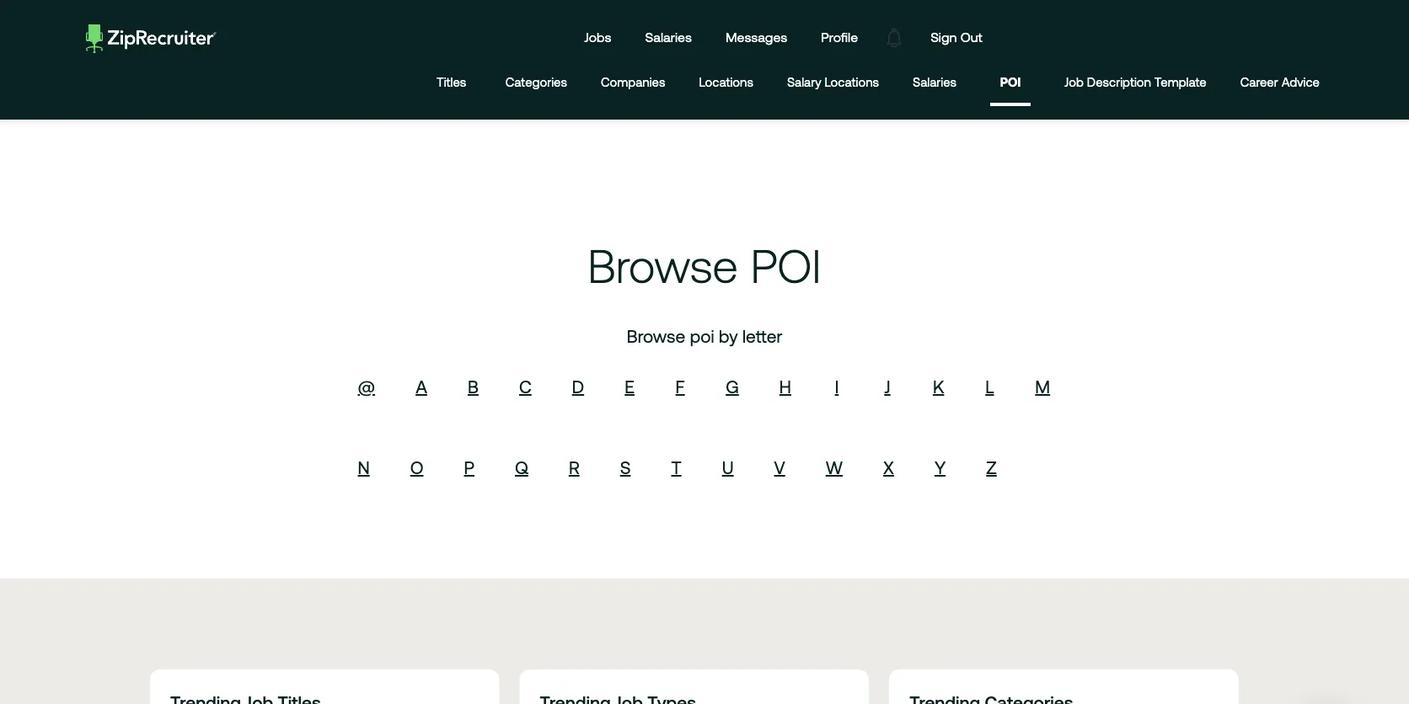 Task type: vqa. For each thing, say whether or not it's contained in the screenshot.
second Save job for later Image from the bottom
no



Task type: locate. For each thing, give the bounding box(es) containing it.
s
[[620, 458, 631, 478]]

2 locations from the left
[[825, 75, 879, 89]]

sign out link
[[918, 13, 995, 61]]

e link
[[625, 377, 635, 397]]

salaries link down sign on the right of the page
[[913, 61, 957, 106]]

tabs element
[[431, 61, 1337, 106]]

poi left job
[[1000, 75, 1021, 89]]

a
[[416, 377, 427, 397]]

u link
[[722, 458, 734, 478]]

locations
[[699, 75, 754, 89], [825, 75, 879, 89]]

1 horizontal spatial poi
[[751, 240, 821, 292]]

s link
[[620, 458, 631, 478]]

f link
[[676, 377, 685, 397]]

c link
[[519, 377, 532, 397]]

x link
[[883, 458, 894, 478]]

t link
[[671, 458, 682, 478]]

m
[[1035, 377, 1050, 397]]

career advice link
[[1240, 61, 1320, 106]]

salaries link
[[633, 13, 705, 61], [913, 61, 957, 106]]

1 vertical spatial salaries
[[913, 75, 957, 89]]

v link
[[774, 458, 785, 478]]

0 vertical spatial poi
[[1000, 75, 1021, 89]]

browse
[[588, 240, 738, 292], [627, 326, 685, 346]]

0 vertical spatial browse
[[588, 240, 738, 292]]

r
[[569, 458, 580, 478]]

advice
[[1282, 75, 1320, 89]]

description
[[1087, 75, 1151, 89]]

job description template link
[[1065, 61, 1207, 106]]

poi
[[1000, 75, 1021, 89], [751, 240, 821, 292], [690, 326, 714, 346]]

salaries up the companies
[[645, 30, 692, 45]]

y
[[935, 458, 946, 478]]

salaries down sign on the right of the page
[[913, 75, 957, 89]]

companies link
[[601, 61, 665, 106]]

1 vertical spatial poi
[[751, 240, 821, 292]]

career
[[1240, 75, 1278, 89]]

v
[[774, 458, 785, 478]]

1 vertical spatial browse
[[627, 326, 685, 346]]

categories link
[[505, 61, 567, 106]]

poi up letter
[[751, 240, 821, 292]]

@ link
[[358, 377, 375, 397]]

k
[[933, 377, 944, 397]]

job description template
[[1065, 75, 1207, 89]]

2 vertical spatial poi
[[690, 326, 714, 346]]

locations down main element
[[699, 75, 754, 89]]

browse poi by letter
[[627, 326, 782, 346]]

2 horizontal spatial poi
[[1000, 75, 1021, 89]]

p
[[464, 458, 475, 478]]

0 vertical spatial salaries
[[645, 30, 692, 45]]

template
[[1155, 75, 1207, 89]]

browse for browse poi by letter
[[627, 326, 685, 346]]

h link
[[780, 377, 791, 397]]

0 horizontal spatial locations
[[699, 75, 754, 89]]

1 horizontal spatial salaries
[[913, 75, 957, 89]]

c
[[519, 377, 532, 397]]

b link
[[468, 377, 479, 397]]

1 horizontal spatial locations
[[825, 75, 879, 89]]

0 horizontal spatial poi
[[690, 326, 714, 346]]

o link
[[410, 458, 424, 478]]

0 horizontal spatial salaries
[[645, 30, 692, 45]]

poi left by
[[690, 326, 714, 346]]

0 horizontal spatial salaries link
[[633, 13, 705, 61]]

browse poi
[[588, 240, 821, 292]]

q link
[[515, 458, 528, 478]]

x
[[883, 458, 894, 478]]

q
[[515, 458, 528, 478]]

salaries link up the companies
[[633, 13, 705, 61]]

browse up browse poi by letter
[[588, 240, 738, 292]]

h
[[780, 377, 791, 397]]

j
[[884, 377, 891, 397]]

w
[[826, 458, 843, 478]]

profile link
[[809, 13, 871, 61]]

k link
[[933, 377, 944, 397]]

d
[[572, 377, 584, 397]]

salaries
[[645, 30, 692, 45], [913, 75, 957, 89]]

browse up the f link
[[627, 326, 685, 346]]

locations down profile link
[[825, 75, 879, 89]]



Task type: describe. For each thing, give the bounding box(es) containing it.
sign out
[[931, 30, 983, 45]]

d link
[[572, 377, 584, 397]]

messages link
[[713, 13, 800, 61]]

b
[[468, 377, 479, 397]]

titles
[[437, 75, 466, 89]]

p link
[[464, 458, 475, 478]]

1 locations from the left
[[699, 75, 754, 89]]

poi for browse poi
[[751, 240, 821, 292]]

main element
[[72, 13, 1337, 61]]

out
[[961, 30, 983, 45]]

u
[[722, 458, 734, 478]]

salaries inside tabs element
[[913, 75, 957, 89]]

salaries inside main element
[[645, 30, 692, 45]]

t
[[671, 458, 682, 478]]

poi for browse poi by letter
[[690, 326, 714, 346]]

notifications image
[[875, 18, 914, 57]]

job
[[1065, 75, 1084, 89]]

messages
[[726, 30, 788, 45]]

sign
[[931, 30, 957, 45]]

poi link
[[990, 61, 1031, 103]]

1 horizontal spatial salaries link
[[913, 61, 957, 106]]

l link
[[985, 377, 994, 397]]

salary locations link
[[787, 61, 879, 106]]

f
[[676, 377, 685, 397]]

j link
[[884, 377, 891, 397]]

companies
[[601, 75, 665, 89]]

n
[[358, 458, 370, 478]]

by
[[719, 326, 738, 346]]

profile
[[821, 30, 858, 45]]

letter
[[743, 326, 782, 346]]

i link
[[835, 377, 839, 397]]

career advice
[[1240, 75, 1320, 89]]

z
[[986, 458, 997, 478]]

browse for browse poi
[[588, 240, 738, 292]]

@
[[358, 377, 375, 397]]

locations link
[[699, 61, 754, 106]]

categories
[[505, 75, 567, 89]]

salary
[[787, 75, 821, 89]]

l
[[985, 377, 994, 397]]

a link
[[416, 377, 427, 397]]

z link
[[986, 458, 997, 478]]

ziprecruiter image
[[86, 24, 217, 53]]

salary locations
[[787, 75, 879, 89]]

jobs link
[[572, 13, 624, 61]]

i
[[835, 377, 839, 397]]

jobs
[[584, 30, 612, 45]]

r link
[[569, 458, 580, 478]]

m link
[[1035, 377, 1050, 397]]

g link
[[726, 377, 739, 397]]

n link
[[358, 458, 370, 478]]

y link
[[935, 458, 946, 478]]

g
[[726, 377, 739, 397]]

poi inside poi 'link'
[[1000, 75, 1021, 89]]

w link
[[826, 458, 843, 478]]

o
[[410, 458, 424, 478]]

titles link
[[431, 61, 472, 106]]

e
[[625, 377, 635, 397]]



